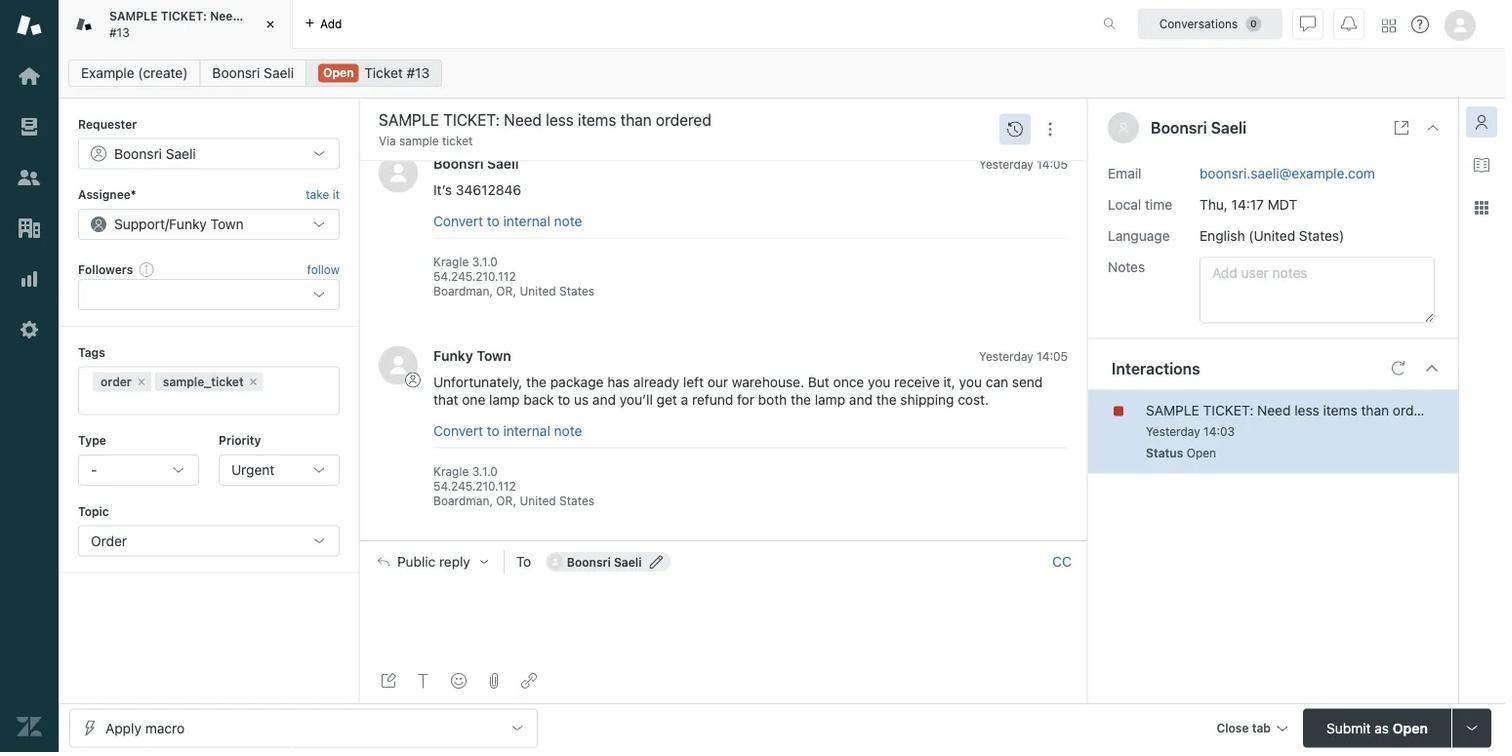 Task type: locate. For each thing, give the bounding box(es) containing it.
14:05 for unfortunately, the package has already left our warehouse. but once you receive it, you can send that one lamp back to us and you'll get a refund for both the lamp and the shipping cost.
[[1037, 350, 1068, 364]]

avatar image down via
[[379, 154, 418, 193]]

united
[[520, 285, 556, 299], [520, 495, 556, 509]]

both
[[759, 393, 787, 409]]

0 horizontal spatial you
[[868, 375, 891, 391]]

#13
[[109, 25, 130, 39], [407, 65, 430, 81]]

0 vertical spatial yesterday 14:05
[[980, 158, 1068, 171]]

boonsri saeli down requester
[[114, 145, 196, 162]]

54.245.210.112 up reply
[[434, 480, 516, 494]]

1 vertical spatial open
[[1187, 447, 1217, 461]]

boonsri right boonsri.saeli@example.com icon at the left of the page
[[567, 556, 611, 569]]

cost.
[[958, 393, 989, 409]]

1 vertical spatial kragle
[[434, 465, 469, 479]]

2 you from the left
[[960, 375, 982, 391]]

1 vertical spatial sample
[[1147, 402, 1200, 419]]

ticket: inside sample ticket: need less items than ordered #13
[[161, 9, 207, 23]]

need inside sample ticket: need less items than ordered yesterday 14:03 status open
[[1258, 402, 1292, 419]]

1 horizontal spatial ordered
[[1393, 402, 1443, 419]]

convert to internal note down 34612846
[[434, 213, 583, 229]]

kragle down that
[[434, 465, 469, 479]]

thu,
[[1200, 196, 1228, 212]]

you right "once"
[[868, 375, 891, 391]]

1 horizontal spatial you
[[960, 375, 982, 391]]

0 vertical spatial to
[[487, 213, 500, 229]]

public reply button
[[360, 542, 504, 583]]

14:05 for it's 34612846
[[1037, 158, 1068, 171]]

via sample ticket
[[379, 134, 473, 148]]

views image
[[17, 114, 42, 140]]

0 vertical spatial open
[[323, 66, 354, 80]]

convert to internal note down back
[[434, 423, 583, 439]]

internal
[[503, 213, 551, 229], [503, 423, 551, 439]]

0 horizontal spatial #13
[[109, 25, 130, 39]]

1 united from the top
[[520, 285, 556, 299]]

54.245.210.112 up funky town link
[[434, 270, 516, 284]]

open right as
[[1394, 721, 1429, 737]]

boardman, for it's 34612846
[[434, 285, 493, 299]]

1 horizontal spatial need
[[1258, 402, 1292, 419]]

states up 'package'
[[560, 285, 595, 299]]

funky town
[[434, 348, 512, 364]]

1 horizontal spatial the
[[791, 393, 812, 409]]

add attachment image
[[486, 674, 502, 689]]

thu, 14:17 mdt
[[1200, 196, 1298, 212]]

yesterday up status
[[1147, 425, 1201, 439]]

to
[[487, 213, 500, 229], [558, 393, 571, 409], [487, 423, 500, 439]]

convert to internal note button for the
[[434, 423, 583, 440]]

funky up unfortunately,
[[434, 348, 473, 364]]

1 horizontal spatial #13
[[407, 65, 430, 81]]

0 vertical spatial #13
[[109, 25, 130, 39]]

ordered
[[333, 9, 379, 23], [1393, 402, 1443, 419]]

get started image
[[17, 63, 42, 89]]

2 kragle 3.1.0 54.245.210.112 boardman, or, united states from the top
[[434, 465, 595, 509]]

0 horizontal spatial items
[[270, 9, 301, 23]]

1 states from the top
[[560, 285, 595, 299]]

1 vertical spatial note
[[554, 423, 583, 439]]

edit user image
[[650, 556, 664, 569]]

or,
[[496, 285, 517, 299], [496, 495, 517, 509]]

1 54.245.210.112 from the top
[[434, 270, 516, 284]]

sample up yesterday 14:03 text field
[[1147, 402, 1200, 419]]

boonsri
[[212, 65, 260, 81], [1151, 119, 1208, 137], [114, 145, 162, 162], [434, 156, 484, 172], [567, 556, 611, 569]]

convert down it's
[[434, 213, 483, 229]]

1 vertical spatial internal
[[503, 423, 551, 439]]

saeli
[[264, 65, 294, 81], [1212, 119, 1247, 137], [166, 145, 196, 162], [487, 156, 519, 172], [614, 556, 642, 569]]

1 horizontal spatial boonsri saeli link
[[434, 156, 519, 172]]

funky town link
[[434, 348, 512, 364]]

open left ticket
[[323, 66, 354, 80]]

#13 up example
[[109, 25, 130, 39]]

14:05
[[1037, 158, 1068, 171], [1037, 350, 1068, 364]]

less
[[243, 9, 266, 23], [1295, 402, 1320, 419]]

close tab button
[[1208, 710, 1296, 752]]

need
[[210, 9, 240, 23], [1258, 402, 1292, 419]]

get help image
[[1412, 16, 1430, 33]]

followers element
[[78, 280, 340, 311]]

boonsri inside secondary element
[[212, 65, 260, 81]]

1 vertical spatial avatar image
[[379, 347, 418, 386]]

0 vertical spatial note
[[554, 213, 583, 229]]

convert to internal note button
[[434, 213, 583, 230], [434, 423, 583, 440]]

saeli up boonsri.saeli@example.com
[[1212, 119, 1247, 137]]

saeli up the support / funky town
[[166, 145, 196, 162]]

2 and from the left
[[850, 393, 873, 409]]

14:05 up send
[[1037, 350, 1068, 364]]

boonsri saeli down sample ticket: need less items than ordered #13
[[212, 65, 294, 81]]

items inside sample ticket: need less items than ordered #13
[[270, 9, 301, 23]]

boonsri saeli link down sample ticket: need less items than ordered #13
[[200, 60, 307, 87]]

than for sample ticket: need less items than ordered yesterday 14:03 status open
[[1362, 402, 1390, 419]]

1 vertical spatial town
[[477, 348, 512, 364]]

note for the
[[554, 423, 583, 439]]

than
[[304, 9, 330, 23], [1362, 402, 1390, 419]]

2 14:05 from the top
[[1037, 350, 1068, 364]]

0 horizontal spatial open
[[323, 66, 354, 80]]

than inside sample ticket: need less items than ordered #13
[[304, 9, 330, 23]]

1 vertical spatial convert
[[434, 423, 483, 439]]

example (create) button
[[68, 60, 201, 87]]

convert to internal note
[[434, 213, 583, 229], [434, 423, 583, 439]]

0 vertical spatial avatar image
[[379, 154, 418, 193]]

1 horizontal spatial lamp
[[815, 393, 846, 409]]

internal for the
[[503, 423, 551, 439]]

states for 34612846
[[560, 285, 595, 299]]

hide composer image
[[716, 533, 731, 549]]

0 horizontal spatial lamp
[[489, 393, 520, 409]]

0 horizontal spatial and
[[593, 393, 616, 409]]

1 vertical spatial ticket:
[[1204, 402, 1254, 419]]

follow button
[[307, 261, 340, 278]]

town up unfortunately,
[[477, 348, 512, 364]]

saeli up 34612846
[[487, 156, 519, 172]]

kragle 3.1.0 54.245.210.112 boardman, or, united states up funky town link
[[434, 255, 595, 299]]

lamp
[[489, 393, 520, 409], [815, 393, 846, 409]]

0 horizontal spatial than
[[304, 9, 330, 23]]

2 vertical spatial yesterday
[[1147, 425, 1201, 439]]

less for sample ticket: need less items than ordered yesterday 14:03 status open
[[1295, 402, 1320, 419]]

yesterday 14:05 up send
[[980, 350, 1068, 364]]

ordered inside sample ticket: need less items than ordered #13
[[333, 9, 379, 23]]

apply
[[105, 721, 142, 737]]

funky
[[169, 216, 207, 232], [434, 348, 473, 364]]

yesterday for it's 34612846
[[980, 158, 1034, 171]]

kragle
[[434, 255, 469, 269], [434, 465, 469, 479]]

convert to internal note button down back
[[434, 423, 583, 440]]

0 vertical spatial convert to internal note
[[434, 213, 583, 229]]

convert to internal note button down 34612846
[[434, 213, 583, 230]]

and down "once"
[[850, 393, 873, 409]]

the
[[526, 375, 547, 391], [791, 393, 812, 409], [877, 393, 897, 409]]

saeli down close image
[[264, 65, 294, 81]]

2 convert from the top
[[434, 423, 483, 439]]

2 united from the top
[[520, 495, 556, 509]]

1 3.1.0 from the top
[[472, 255, 498, 269]]

than inside sample ticket: need less items than ordered yesterday 14:03 status open
[[1362, 402, 1390, 419]]

1 horizontal spatial open
[[1187, 447, 1217, 461]]

2 or, from the top
[[496, 495, 517, 509]]

but
[[808, 375, 830, 391]]

lamp right one at the left bottom of page
[[489, 393, 520, 409]]

as
[[1375, 721, 1390, 737]]

1 you from the left
[[868, 375, 891, 391]]

1 convert to internal note from the top
[[434, 213, 583, 229]]

0 horizontal spatial ordered
[[333, 9, 379, 23]]

you
[[868, 375, 891, 391], [960, 375, 982, 391]]

1 vertical spatial kragle 3.1.0 54.245.210.112 boardman, or, united states
[[434, 465, 595, 509]]

1 horizontal spatial town
[[477, 348, 512, 364]]

0 vertical spatial ordered
[[333, 9, 379, 23]]

conversations button
[[1139, 8, 1283, 40]]

1 vertical spatial boonsri saeli link
[[434, 156, 519, 172]]

yesterday
[[980, 158, 1034, 171], [980, 350, 1034, 364], [1147, 425, 1201, 439]]

boonsri saeli
[[212, 65, 294, 81], [1151, 119, 1247, 137], [114, 145, 196, 162], [434, 156, 519, 172], [567, 556, 642, 569]]

cc button
[[1053, 554, 1072, 571]]

yesterday 14:05 down events icon on the right of page
[[980, 158, 1068, 171]]

1 vertical spatial yesterday
[[980, 350, 1034, 364]]

our
[[708, 375, 729, 391]]

draft mode image
[[381, 674, 397, 689]]

town right /
[[211, 216, 244, 232]]

kragle for it's 34612846
[[434, 255, 469, 269]]

1 vertical spatial convert to internal note button
[[434, 423, 583, 440]]

(create)
[[138, 65, 188, 81]]

or, for 34612846
[[496, 285, 517, 299]]

to down unfortunately,
[[487, 423, 500, 439]]

0 vertical spatial funky
[[169, 216, 207, 232]]

and down the has
[[593, 393, 616, 409]]

2 states from the top
[[560, 495, 595, 509]]

ordered inside sample ticket: need less items than ordered yesterday 14:03 status open
[[1393, 402, 1443, 419]]

note
[[554, 213, 583, 229], [554, 423, 583, 439]]

add
[[320, 17, 342, 31]]

1 vertical spatial less
[[1295, 402, 1320, 419]]

0 horizontal spatial boonsri saeli link
[[200, 60, 307, 87]]

1 vertical spatial #13
[[407, 65, 430, 81]]

1 vertical spatial 14:05
[[1037, 350, 1068, 364]]

1 horizontal spatial than
[[1362, 402, 1390, 419]]

submit as open
[[1327, 721, 1429, 737]]

boardman, up funky town
[[434, 285, 493, 299]]

open down yesterday 14:03 text field
[[1187, 447, 1217, 461]]

1 vertical spatial yesterday 14:05
[[980, 350, 1068, 364]]

need for sample ticket: need less items than ordered #13
[[210, 9, 240, 23]]

1 horizontal spatial less
[[1295, 402, 1320, 419]]

0 vertical spatial ticket:
[[161, 9, 207, 23]]

1 and from the left
[[593, 393, 616, 409]]

ticket: up 14:03
[[1204, 402, 1254, 419]]

boonsri saeli inside secondary element
[[212, 65, 294, 81]]

boonsri.saeli@example.com image
[[548, 555, 563, 570]]

apps image
[[1475, 200, 1490, 216]]

0 vertical spatial yesterday
[[980, 158, 1034, 171]]

0 vertical spatial states
[[560, 285, 595, 299]]

boonsri saeli link up the it's 34612846 on the top of the page
[[434, 156, 519, 172]]

1 vertical spatial 3.1.0
[[472, 465, 498, 479]]

3.1.0 down one at the left bottom of page
[[472, 465, 498, 479]]

34612846
[[456, 183, 522, 199]]

1 boardman, from the top
[[434, 285, 493, 299]]

#13 right ticket
[[407, 65, 430, 81]]

sample up example (create) at the top of the page
[[109, 9, 158, 23]]

the up back
[[526, 375, 547, 391]]

0 horizontal spatial less
[[243, 9, 266, 23]]

main element
[[0, 0, 59, 753]]

or, up funky town
[[496, 285, 517, 299]]

0 horizontal spatial ticket:
[[161, 9, 207, 23]]

1 horizontal spatial funky
[[434, 348, 473, 364]]

0 horizontal spatial sample
[[109, 9, 158, 23]]

2 internal from the top
[[503, 423, 551, 439]]

0 vertical spatial items
[[270, 9, 301, 23]]

sample inside sample ticket: need less items than ordered #13
[[109, 9, 158, 23]]

1 vertical spatial united
[[520, 495, 556, 509]]

boonsri saeli link
[[200, 60, 307, 87], [434, 156, 519, 172]]

it
[[333, 188, 340, 202]]

0 vertical spatial united
[[520, 285, 556, 299]]

avatar image
[[379, 154, 418, 193], [379, 347, 418, 386]]

1 vertical spatial or,
[[496, 495, 517, 509]]

0 horizontal spatial town
[[211, 216, 244, 232]]

2 yesterday 14:05 from the top
[[980, 350, 1068, 364]]

internal for 34612846
[[503, 213, 551, 229]]

1 vertical spatial funky
[[434, 348, 473, 364]]

sample
[[399, 134, 439, 148]]

1 14:05 from the top
[[1037, 158, 1068, 171]]

the down but
[[791, 393, 812, 409]]

to left us
[[558, 393, 571, 409]]

1 lamp from the left
[[489, 393, 520, 409]]

3.1.0
[[472, 255, 498, 269], [472, 465, 498, 479]]

boonsri saeli inside the conversationlabel log
[[434, 156, 519, 172]]

1 vertical spatial states
[[560, 495, 595, 509]]

1 vertical spatial need
[[1258, 402, 1292, 419]]

saeli inside requester element
[[166, 145, 196, 162]]

to down 34612846
[[487, 213, 500, 229]]

0 vertical spatial convert
[[434, 213, 483, 229]]

topic element
[[78, 526, 340, 557]]

user image
[[1118, 122, 1130, 134], [1120, 123, 1128, 133]]

0 vertical spatial internal
[[503, 213, 551, 229]]

0 vertical spatial sample
[[109, 9, 158, 23]]

2 3.1.0 from the top
[[472, 465, 498, 479]]

1 vertical spatial items
[[1324, 402, 1358, 419]]

funky right support
[[169, 216, 207, 232]]

internal down back
[[503, 423, 551, 439]]

3.1.0 down 34612846
[[472, 255, 498, 269]]

1 vertical spatial to
[[558, 393, 571, 409]]

14:05 down ticket actions icon
[[1037, 158, 1068, 171]]

yesterday up "can"
[[980, 350, 1034, 364]]

boonsri down sample ticket: need less items than ordered #13
[[212, 65, 260, 81]]

yesterday down events icon on the right of page
[[980, 158, 1034, 171]]

2 54.245.210.112 from the top
[[434, 480, 516, 494]]

united for the
[[520, 495, 556, 509]]

Add user notes text field
[[1200, 257, 1436, 324]]

boardman, up reply
[[434, 495, 493, 509]]

less inside sample ticket: need less items than ordered #13
[[243, 9, 266, 23]]

kragle 3.1.0 54.245.210.112 boardman, or, united states
[[434, 255, 595, 299], [434, 465, 595, 509]]

0 vertical spatial 3.1.0
[[472, 255, 498, 269]]

open inside sample ticket: need less items than ordered yesterday 14:03 status open
[[1187, 447, 1217, 461]]

1 vertical spatial convert to internal note
[[434, 423, 583, 439]]

2 horizontal spatial open
[[1394, 721, 1429, 737]]

Yesterday 14:03 text field
[[1147, 425, 1235, 439]]

local
[[1108, 196, 1142, 212]]

ticket: for sample ticket: need less items than ordered yesterday 14:03 status open
[[1204, 402, 1254, 419]]

2 horizontal spatial the
[[877, 393, 897, 409]]

interactions
[[1112, 359, 1201, 378]]

2 vertical spatial to
[[487, 423, 500, 439]]

topic
[[78, 505, 109, 519]]

1 kragle 3.1.0 54.245.210.112 boardman, or, united states from the top
[[434, 255, 595, 299]]

us
[[574, 393, 589, 409]]

note for 34612846
[[554, 213, 583, 229]]

convert for unfortunately, the package has already left our warehouse. but once you receive it, you can send that one lamp back to us and you'll get a refund for both the lamp and the shipping cost.
[[434, 423, 483, 439]]

0 vertical spatial need
[[210, 9, 240, 23]]

1 convert to internal note button from the top
[[434, 213, 583, 230]]

kragle 3.1.0 54.245.210.112 boardman, or, united states for the
[[434, 465, 595, 509]]

1 yesterday 14:05 from the top
[[980, 158, 1068, 171]]

2 kragle from the top
[[434, 465, 469, 479]]

boonsri inside requester element
[[114, 145, 162, 162]]

1 vertical spatial than
[[1362, 402, 1390, 419]]

kragle 3.1.0 54.245.210.112 boardman, or, united states up to
[[434, 465, 595, 509]]

internal down 34612846
[[503, 213, 551, 229]]

1 vertical spatial 54.245.210.112
[[434, 480, 516, 494]]

english
[[1200, 228, 1246, 244]]

1 convert from the top
[[434, 213, 483, 229]]

to for the
[[487, 423, 500, 439]]

0 vertical spatial kragle
[[434, 255, 469, 269]]

saeli left edit user image
[[614, 556, 642, 569]]

sample_ticket
[[163, 376, 244, 389]]

items inside sample ticket: need less items than ordered yesterday 14:03 status open
[[1324, 402, 1358, 419]]

2 convert to internal note from the top
[[434, 423, 583, 439]]

avatar image left funky town link
[[379, 347, 418, 386]]

0 horizontal spatial funky
[[169, 216, 207, 232]]

you up cost.
[[960, 375, 982, 391]]

2 note from the top
[[554, 423, 583, 439]]

states up boonsri.saeli@example.com icon at the left of the page
[[560, 495, 595, 509]]

boonsri saeli up the it's 34612846 on the top of the page
[[434, 156, 519, 172]]

0 vertical spatial convert to internal note button
[[434, 213, 583, 230]]

need inside sample ticket: need less items than ordered #13
[[210, 9, 240, 23]]

boonsri saeli inside requester element
[[114, 145, 196, 162]]

or, up to
[[496, 495, 517, 509]]

less inside sample ticket: need less items than ordered yesterday 14:03 status open
[[1295, 402, 1320, 419]]

saeli inside secondary element
[[264, 65, 294, 81]]

tab
[[59, 0, 379, 49]]

1 or, from the top
[[496, 285, 517, 299]]

town
[[211, 216, 244, 232], [477, 348, 512, 364]]

boonsri down requester
[[114, 145, 162, 162]]

1 horizontal spatial ticket:
[[1204, 402, 1254, 419]]

left
[[684, 375, 704, 391]]

0 vertical spatial boonsri saeli link
[[200, 60, 307, 87]]

convert down that
[[434, 423, 483, 439]]

boonsri saeli link inside the conversationlabel log
[[434, 156, 519, 172]]

conversations
[[1160, 17, 1239, 31]]

unfortunately,
[[434, 375, 523, 391]]

sample inside sample ticket: need less items than ordered yesterday 14:03 status open
[[1147, 402, 1200, 419]]

0 vertical spatial 14:05
[[1037, 158, 1068, 171]]

0 vertical spatial than
[[304, 9, 330, 23]]

boonsri down the ticket
[[434, 156, 484, 172]]

send
[[1013, 375, 1043, 391]]

1 horizontal spatial and
[[850, 393, 873, 409]]

to
[[516, 554, 532, 570]]

0 vertical spatial boardman,
[[434, 285, 493, 299]]

1 kragle from the top
[[434, 255, 469, 269]]

ticket: up (create)
[[161, 9, 207, 23]]

1 horizontal spatial items
[[1324, 402, 1358, 419]]

2 convert to internal note button from the top
[[434, 423, 583, 440]]

ticket actions image
[[1043, 122, 1059, 137]]

0 vertical spatial 54.245.210.112
[[434, 270, 516, 284]]

0 vertical spatial less
[[243, 9, 266, 23]]

ticket: inside sample ticket: need less items than ordered yesterday 14:03 status open
[[1204, 402, 1254, 419]]

boonsri up 'time'
[[1151, 119, 1208, 137]]

Subject field
[[375, 108, 994, 132]]

ordered for sample ticket: need less items than ordered #13
[[333, 9, 379, 23]]

convert
[[434, 213, 483, 229], [434, 423, 483, 439]]

0 vertical spatial or,
[[496, 285, 517, 299]]

order
[[101, 376, 132, 389]]

1 horizontal spatial sample
[[1147, 402, 1200, 419]]

support / funky town
[[114, 216, 244, 232]]

1 vertical spatial ordered
[[1393, 402, 1443, 419]]

54.245.210.112 for unfortunately, the package has already left our warehouse. but once you receive it, you can send that one lamp back to us and you'll get a refund for both the lamp and the shipping cost.
[[434, 480, 516, 494]]

- button
[[78, 455, 199, 486]]

kragle down it's
[[434, 255, 469, 269]]

lamp down but
[[815, 393, 846, 409]]

remove image
[[136, 377, 147, 388]]

boardman,
[[434, 285, 493, 299], [434, 495, 493, 509]]

the down receive
[[877, 393, 897, 409]]

1 internal from the top
[[503, 213, 551, 229]]

convert to internal note button for 34612846
[[434, 213, 583, 230]]

2 boardman, from the top
[[434, 495, 493, 509]]

boonsri saeli right boonsri.saeli@example.com icon at the left of the page
[[567, 556, 642, 569]]

0 horizontal spatial need
[[210, 9, 240, 23]]

0 vertical spatial kragle 3.1.0 54.245.210.112 boardman, or, united states
[[434, 255, 595, 299]]

zendesk image
[[17, 715, 42, 740]]

1 note from the top
[[554, 213, 583, 229]]

than for sample ticket: need less items than ordered #13
[[304, 9, 330, 23]]

1 vertical spatial boardman,
[[434, 495, 493, 509]]

0 vertical spatial town
[[211, 216, 244, 232]]



Task type: vqa. For each thing, say whether or not it's contained in the screenshot.
Style Web Widget to match your company's brand colors.
no



Task type: describe. For each thing, give the bounding box(es) containing it.
example
[[81, 65, 134, 81]]

sample for sample ticket: need less items than ordered #13
[[109, 9, 158, 23]]

boonsri inside the conversationlabel log
[[434, 156, 484, 172]]

funky inside the conversationlabel log
[[434, 348, 473, 364]]

2 vertical spatial open
[[1394, 721, 1429, 737]]

zendesk products image
[[1383, 19, 1397, 33]]

urgent
[[231, 462, 275, 479]]

close image
[[261, 15, 280, 34]]

tab containing sample ticket: need less items than ordered
[[59, 0, 379, 49]]

format text image
[[416, 674, 432, 689]]

urgent button
[[219, 455, 340, 486]]

refund
[[692, 393, 734, 409]]

cc
[[1053, 554, 1072, 570]]

type
[[78, 434, 106, 448]]

items for sample ticket: need less items than ordered yesterday 14:03 status open
[[1324, 402, 1358, 419]]

warehouse.
[[732, 375, 805, 391]]

close image
[[1426, 120, 1441, 136]]

2 lamp from the left
[[815, 393, 846, 409]]

package
[[551, 375, 604, 391]]

kragle for unfortunately, the package has already left our warehouse. but once you receive it, you can send that one lamp back to us and you'll get a refund for both the lamp and the shipping cost.
[[434, 465, 469, 479]]

can
[[986, 375, 1009, 391]]

you'll
[[620, 393, 653, 409]]

receive
[[895, 375, 940, 391]]

convert to internal note for the
[[434, 423, 583, 439]]

events image
[[1008, 122, 1023, 137]]

remove image
[[248, 377, 259, 388]]

/
[[165, 216, 169, 232]]

54.245.210.112 for it's 34612846
[[434, 270, 516, 284]]

admin image
[[17, 317, 42, 343]]

14:03
[[1204, 425, 1235, 439]]

tags
[[78, 346, 105, 360]]

close tab
[[1217, 722, 1272, 736]]

Yesterday 14:05 text field
[[980, 350, 1068, 364]]

notifications image
[[1342, 16, 1357, 32]]

requester element
[[78, 138, 340, 169]]

macro
[[145, 721, 185, 737]]

states for the
[[560, 495, 595, 509]]

yesterday 14:05 for unfortunately, the package has already left our warehouse. but once you receive it, you can send that one lamp back to us and you'll get a refund for both the lamp and the shipping cost.
[[980, 350, 1068, 364]]

#13 inside secondary element
[[407, 65, 430, 81]]

ticket
[[442, 134, 473, 148]]

requester
[[78, 117, 137, 131]]

ticket
[[365, 65, 403, 81]]

assignee*
[[78, 188, 136, 202]]

public
[[397, 554, 436, 570]]

#13 inside sample ticket: need less items than ordered #13
[[109, 25, 130, 39]]

kragle 3.1.0 54.245.210.112 boardman, or, united states for 34612846
[[434, 255, 595, 299]]

sample ticket: need less items than ordered yesterday 14:03 status open
[[1147, 402, 1443, 461]]

for
[[737, 393, 755, 409]]

3.1.0 for it's 34612846
[[472, 255, 498, 269]]

close
[[1217, 722, 1250, 736]]

support
[[114, 216, 165, 232]]

zendesk support image
[[17, 13, 42, 38]]

follow
[[307, 263, 340, 276]]

assignee* element
[[78, 209, 340, 240]]

once
[[834, 375, 865, 391]]

reporting image
[[17, 267, 42, 292]]

customer context image
[[1475, 114, 1490, 130]]

back
[[524, 393, 554, 409]]

sample ticket: need less items than ordered #13
[[109, 9, 379, 39]]

less for sample ticket: need less items than ordered #13
[[243, 9, 266, 23]]

it's 34612846
[[434, 183, 522, 199]]

secondary element
[[59, 54, 1506, 93]]

1 avatar image from the top
[[379, 154, 418, 193]]

local time
[[1108, 196, 1173, 212]]

tab
[[1253, 722, 1272, 736]]

example (create)
[[81, 65, 188, 81]]

funky inside assignee* element
[[169, 216, 207, 232]]

language
[[1108, 228, 1171, 244]]

Yesterday 14:05 text field
[[980, 158, 1068, 171]]

yesterday inside sample ticket: need less items than ordered yesterday 14:03 status open
[[1147, 425, 1201, 439]]

get
[[657, 393, 678, 409]]

town inside the conversationlabel log
[[477, 348, 512, 364]]

displays possible ticket submission types image
[[1465, 721, 1481, 737]]

time
[[1146, 196, 1173, 212]]

sample for sample ticket: need less items than ordered yesterday 14:03 status open
[[1147, 402, 1200, 419]]

conversationlabel log
[[359, 139, 1088, 541]]

order
[[91, 533, 127, 549]]

email
[[1108, 165, 1142, 181]]

followers
[[78, 263, 133, 276]]

one
[[462, 393, 486, 409]]

ticket #13
[[365, 65, 430, 81]]

has
[[608, 375, 630, 391]]

boardman, for unfortunately, the package has already left our warehouse. but once you receive it, you can send that one lamp back to us and you'll get a refund for both the lamp and the shipping cost.
[[434, 495, 493, 509]]

mdt
[[1268, 196, 1298, 212]]

take it button
[[306, 185, 340, 205]]

tabs tab list
[[59, 0, 1083, 49]]

states)
[[1300, 228, 1345, 244]]

boonsri saeli up thu,
[[1151, 119, 1247, 137]]

ordered for sample ticket: need less items than ordered yesterday 14:03 status open
[[1393, 402, 1443, 419]]

14:17
[[1232, 196, 1265, 212]]

open inside secondary element
[[323, 66, 354, 80]]

2 avatar image from the top
[[379, 347, 418, 386]]

submit
[[1327, 721, 1372, 737]]

united for 34612846
[[520, 285, 556, 299]]

add button
[[293, 0, 354, 48]]

or, for the
[[496, 495, 517, 509]]

yesterday 14:05 for it's 34612846
[[980, 158, 1068, 171]]

to for 34612846
[[487, 213, 500, 229]]

public reply
[[397, 554, 471, 570]]

to inside unfortunately, the package has already left our warehouse. but once you receive it, you can send that one lamp back to us and you'll get a refund for both the lamp and the shipping cost.
[[558, 393, 571, 409]]

convert for it's 34612846
[[434, 213, 483, 229]]

boonsri saeli link inside secondary element
[[200, 60, 307, 87]]

via
[[379, 134, 396, 148]]

-
[[91, 462, 97, 479]]

notes
[[1108, 259, 1146, 275]]

shipping
[[901, 393, 955, 409]]

take it
[[306, 188, 340, 202]]

3.1.0 for unfortunately, the package has already left our warehouse. but once you receive it, you can send that one lamp back to us and you'll get a refund for both the lamp and the shipping cost.
[[472, 465, 498, 479]]

button displays agent's chat status as invisible. image
[[1301, 16, 1316, 32]]

take
[[306, 188, 329, 202]]

it's
[[434, 183, 452, 199]]

status
[[1147, 447, 1184, 461]]

customers image
[[17, 165, 42, 190]]

apply macro
[[105, 721, 185, 737]]

knowledge image
[[1475, 157, 1490, 173]]

convert to internal note for 34612846
[[434, 213, 583, 229]]

add link (cmd k) image
[[522, 674, 537, 689]]

that
[[434, 393, 459, 409]]

a
[[681, 393, 689, 409]]

items for sample ticket: need less items than ordered #13
[[270, 9, 301, 23]]

insert emojis image
[[451, 674, 467, 689]]

priority
[[219, 434, 261, 448]]

unfortunately, the package has already left our warehouse. but once you receive it, you can send that one lamp back to us and you'll get a refund for both the lamp and the shipping cost.
[[434, 375, 1047, 409]]

info on adding followers image
[[139, 262, 155, 277]]

english (united states)
[[1200, 228, 1345, 244]]

boonsri.saeli@example.com
[[1200, 165, 1376, 181]]

it,
[[944, 375, 956, 391]]

already
[[634, 375, 680, 391]]

ticket: for sample ticket: need less items than ordered #13
[[161, 9, 207, 23]]

0 horizontal spatial the
[[526, 375, 547, 391]]

organizations image
[[17, 216, 42, 241]]

saeli inside the conversationlabel log
[[487, 156, 519, 172]]

(united
[[1249, 228, 1296, 244]]

town inside assignee* element
[[211, 216, 244, 232]]

view more details image
[[1395, 120, 1410, 136]]

yesterday for unfortunately, the package has already left our warehouse. but once you receive it, you can send that one lamp back to us and you'll get a refund for both the lamp and the shipping cost.
[[980, 350, 1034, 364]]

reply
[[439, 554, 471, 570]]

need for sample ticket: need less items than ordered yesterday 14:03 status open
[[1258, 402, 1292, 419]]

additional actions image
[[948, 157, 964, 172]]



